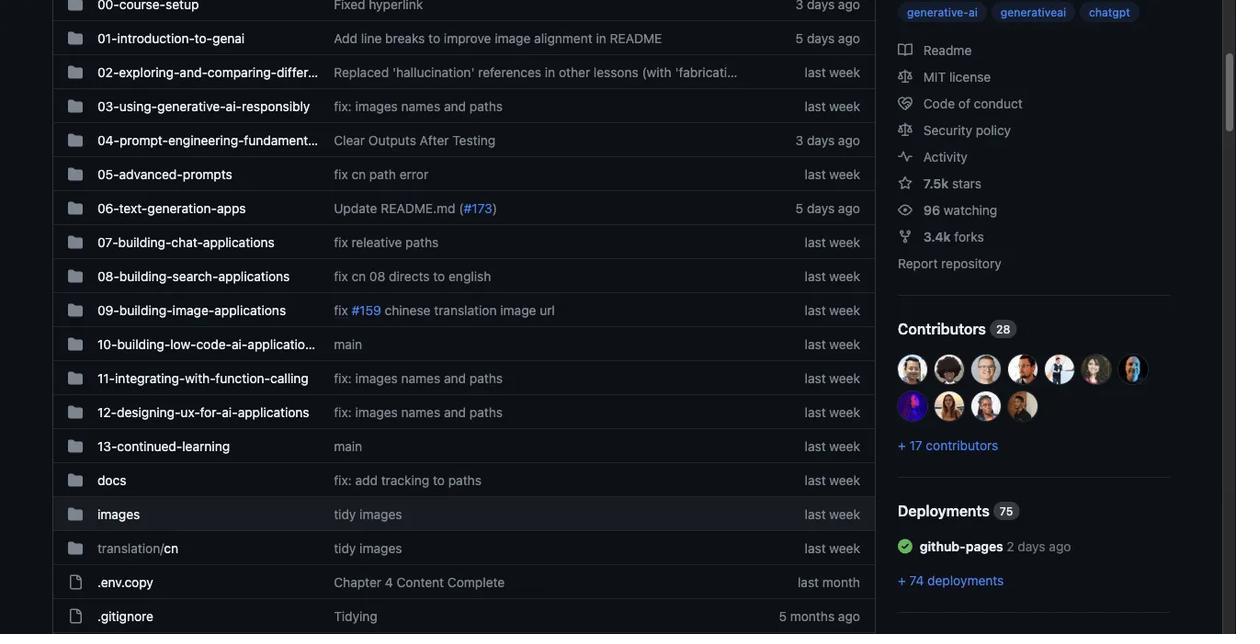 Task type: describe. For each thing, give the bounding box(es) containing it.
clear
[[334, 132, 365, 148]]

directory image for 11-integrating-with-function-calling
[[68, 371, 83, 386]]

mit
[[924, 69, 946, 84]]

images up 4
[[360, 540, 402, 556]]

github-pages 2 days ago
[[920, 539, 1071, 554]]

1 vertical spatial 5
[[796, 200, 804, 216]]

generative-ai
[[907, 5, 978, 18]]

alignment
[[534, 30, 593, 46]]

pulse image
[[898, 149, 913, 164]]

ai- for for-
[[222, 404, 238, 420]]

references
[[478, 64, 541, 80]]

function-
[[216, 370, 270, 386]]

directs
[[389, 268, 430, 284]]

02-exploring-and-comparing-different-llms
[[97, 64, 357, 80]]

building- for 07-
[[118, 234, 171, 250]]

@koreyspace image
[[935, 355, 964, 384]]

cell for 01-introduction-to-genai
[[68, 28, 83, 48]]

directory image for 03-using-generative-ai-responsibly
[[68, 99, 83, 114]]

row containing 02-exploring-and-comparing-different-llms
[[53, 54, 875, 89]]

last week for image-
[[805, 302, 860, 318]]

directory image for 07-building-chat-applications
[[68, 235, 83, 250]]

5 for add line breaks to improve image alignment in readme
[[796, 30, 804, 46]]

to for paths
[[433, 472, 445, 488]]

@carlotta94c image
[[935, 392, 964, 421]]

chapter 4 content complete
[[334, 575, 505, 590]]

add line breaks to improve image alignment in readme
[[334, 30, 662, 46]]

@bethanyjep image
[[972, 392, 1001, 421]]

update readme.md ( link
[[334, 200, 464, 216]]

outputs
[[369, 132, 416, 148]]

last for search-
[[805, 268, 826, 284]]

security policy link
[[898, 122, 1011, 137]]

row containing 01-introduction-to-genai
[[53, 20, 875, 55]]

complete
[[448, 575, 505, 590]]

names for 11-integrating-with-function-calling
[[401, 370, 440, 386]]

fix: images names and paths for 11-integrating-with-function-calling
[[334, 370, 503, 386]]

ai
[[969, 5, 978, 18]]

genai
[[212, 30, 245, 46]]

main link for 13-continued-learning
[[334, 438, 362, 454]]

row containing 12-designing-ux-for-ai-applications
[[53, 394, 875, 429]]

main for 13-continued-learning
[[334, 438, 362, 454]]

fix cn 08 directs to english
[[334, 268, 491, 284]]

fix: images names and paths for 12-designing-ux-for-ai-applications
[[334, 404, 503, 420]]

11 last week from the top
[[805, 472, 860, 488]]

building- for 09-
[[119, 302, 173, 318]]

row containing .gitignore
[[53, 598, 875, 633]]

+ for deployments
[[898, 573, 906, 588]]

fix: add tracking to paths
[[334, 472, 482, 488]]

12-designing-ux-for-ai-applications link
[[97, 404, 309, 420]]

@jimbobbennett image
[[1119, 355, 1148, 384]]

row containing docs
[[53, 462, 875, 497]]

96
[[924, 202, 940, 217]]

cell for 13-continued-learning
[[68, 437, 83, 456]]

tidying link
[[334, 609, 378, 624]]

20 row from the top
[[53, 632, 875, 634]]

tidy images link for 1st directory icon from the bottom of the page
[[334, 540, 402, 556]]

07-building-chat-applications link
[[97, 234, 275, 250]]

17 cell from the top
[[68, 539, 83, 558]]

directory image for 08-building-search-applications
[[68, 269, 83, 284]]

0 vertical spatial image
[[495, 30, 531, 46]]

@john0isaac image
[[898, 355, 927, 384]]

week for chat-
[[830, 234, 860, 250]]

docs link
[[97, 472, 126, 488]]

code of conduct image
[[898, 96, 913, 111]]

@nitya image
[[1082, 355, 1111, 384]]

watching
[[944, 202, 998, 217]]

directory image for 06-text-generation-apps
[[68, 201, 83, 216]]

days for 04-prompt-engineering-fundamentals
[[807, 132, 835, 148]]

breaks
[[385, 30, 425, 46]]

continued-
[[117, 438, 182, 454]]

directory image for 02-exploring-and-comparing-different-llms
[[68, 65, 83, 80]]

different-
[[277, 64, 333, 80]]

law image
[[898, 123, 913, 137]]

last for chat-
[[805, 234, 826, 250]]

and for 12-designing-ux-for-ai-applications
[[444, 404, 466, 420]]

last week for prompts
[[805, 166, 860, 182]]

releative
[[352, 234, 402, 250]]

ux-
[[181, 404, 200, 420]]

activity link
[[898, 149, 968, 164]]

search-
[[173, 268, 218, 284]]

13-continued-learning
[[97, 438, 230, 454]]

12 last week from the top
[[805, 506, 860, 522]]

report repository
[[898, 256, 1002, 271]]

'hallucination'
[[393, 64, 475, 80]]

.env.copy link
[[97, 575, 153, 590]]

cell for 04-prompt-engineering-fundamentals
[[68, 131, 83, 150]]

1 cell from the top
[[68, 0, 83, 14]]

5 for tidying
[[779, 609, 787, 624]]

mit license link
[[898, 69, 991, 84]]

+ 74 deployments link
[[898, 573, 1004, 588]]

activity
[[924, 149, 968, 164]]

last week for with-
[[805, 370, 860, 386]]

fix: images names and paths link for 11-integrating-with-function-calling
[[334, 370, 503, 386]]

images for 11-integrating-with-function-calling
[[355, 370, 398, 386]]

@paladique image
[[898, 392, 927, 421]]

replaced
[[334, 64, 389, 80]]

17
[[910, 438, 923, 453]]

days for 01-introduction-to-genai
[[807, 30, 835, 46]]

96 watching
[[924, 202, 998, 217]]

last week for and-
[[805, 64, 860, 80]]

docs
[[97, 472, 126, 488]]

row containing images
[[53, 496, 875, 531]]

deployments
[[898, 502, 990, 520]]

translation/
[[97, 540, 164, 556]]

designing-
[[117, 404, 181, 420]]

+ 17 contributors link
[[898, 438, 999, 453]]

policy
[[976, 122, 1011, 137]]

github-
[[920, 539, 966, 554]]

09-building-image-applications link
[[97, 302, 286, 318]]

06-text-generation-apps link
[[97, 200, 246, 216]]

08-
[[97, 268, 119, 284]]

names for 03-using-generative-ai-responsibly
[[401, 98, 440, 114]]

ago left eye image
[[838, 200, 860, 216]]

check circle fill image
[[898, 539, 913, 554]]

cell for 06-text-generation-apps
[[68, 199, 83, 218]]

last for ux-
[[805, 404, 826, 420]]

01-introduction-to-genai
[[97, 30, 245, 46]]

comparing-
[[208, 64, 277, 80]]

paths for responsibly
[[470, 98, 503, 114]]

ago for add line breaks to improve image alignment in readme
[[838, 30, 860, 46]]

last week for ux-
[[805, 404, 860, 420]]

+ for contributors
[[898, 438, 906, 453]]

#159
[[352, 302, 381, 318]]

translation
[[434, 302, 497, 318]]

integrating-
[[115, 370, 185, 386]]

7.5k stars
[[924, 176, 982, 191]]

image-
[[172, 302, 214, 318]]

@softchris image
[[1008, 355, 1038, 384]]

book image
[[898, 43, 913, 57]]

04-prompt-engineering-fundamentals link
[[97, 132, 325, 148]]

directory image for docs
[[68, 473, 83, 488]]

2 tidy from the top
[[334, 540, 356, 556]]

low-
[[170, 336, 196, 352]]

eye image
[[898, 203, 913, 217]]

cell for 02-exploring-and-comparing-different-llms
[[68, 63, 83, 82]]

last for with-
[[805, 370, 826, 386]]

main for 10-building-low-code-ai-applications
[[334, 336, 362, 352]]

names for 12-designing-ux-for-ai-applications
[[401, 404, 440, 420]]

for-
[[200, 404, 222, 420]]

week for generative-
[[830, 98, 860, 114]]

and for 03-using-generative-ai-responsibly
[[444, 98, 466, 114]]

last for generative-
[[805, 98, 826, 114]]

directory image for 13-continued-learning
[[68, 439, 83, 454]]

row containing 06-text-generation-apps
[[53, 190, 875, 225]]

replaced 'hallucination' references in other lessons (with 'fabricati… link
[[334, 64, 738, 80]]

add line breaks to improve image alignment in readme link
[[334, 30, 662, 46]]

prompt-
[[119, 132, 168, 148]]

11 week from the top
[[830, 472, 860, 488]]

cell for 05-advanced-prompts
[[68, 165, 83, 184]]

ago for tidying
[[838, 609, 860, 624]]

paths for calling
[[470, 370, 503, 386]]

05-advanced-prompts link
[[97, 166, 232, 182]]

04-prompt-engineering-fundamentals clear outputs after testing
[[97, 132, 496, 148]]

week for low-
[[830, 336, 860, 352]]

chapter 4 content complete link
[[334, 575, 505, 590]]

7.5k
[[924, 176, 949, 191]]

last week for low-
[[805, 336, 860, 352]]

0 vertical spatial ai-
[[226, 98, 242, 114]]

09-
[[97, 302, 119, 318]]

ago right 2
[[1049, 539, 1071, 554]]

(with
[[642, 64, 672, 80]]

directory image for 04-prompt-engineering-fundamentals
[[68, 133, 83, 148]]

13 week from the top
[[830, 540, 860, 556]]

2 vertical spatial cn
[[164, 540, 178, 556]]

4
[[385, 575, 393, 590]]

stars
[[952, 176, 982, 191]]

images for 03-using-generative-ai-responsibly
[[355, 98, 398, 114]]

(
[[459, 200, 464, 216]]

readme.md
[[381, 200, 456, 216]]

week for prompts
[[830, 166, 860, 182]]

to for improve
[[428, 30, 440, 46]]

generativeai
[[1001, 5, 1066, 18]]



Task type: locate. For each thing, give the bounding box(es) containing it.
applications for image-
[[214, 302, 286, 318]]

0 vertical spatial fix: images names and paths link
[[334, 98, 503, 114]]

1 vertical spatial generative-
[[157, 98, 226, 114]]

llms
[[333, 64, 357, 80]]

2 5 days ago from the top
[[796, 200, 860, 216]]

week for with-
[[830, 370, 860, 386]]

star image
[[898, 176, 913, 191]]

.env.copy
[[97, 575, 153, 590]]

4 week from the top
[[830, 234, 860, 250]]

3 names from the top
[[401, 404, 440, 420]]

row containing 10-building-low-code-ai-applications
[[53, 326, 875, 361]]

directory image for 01-introduction-to-genai
[[68, 31, 83, 46]]

report
[[898, 256, 938, 271]]

5
[[796, 30, 804, 46], [796, 200, 804, 216], [779, 609, 787, 624]]

1 names from the top
[[401, 98, 440, 114]]

chinese
[[385, 302, 431, 318]]

) link
[[493, 200, 497, 216]]

11 cell from the top
[[68, 335, 83, 354]]

fix cn path error
[[334, 166, 429, 182]]

01-introduction-to-genai link
[[97, 30, 245, 46]]

3 directory image from the top
[[68, 167, 83, 182]]

13 last week from the top
[[805, 540, 860, 556]]

cell for 03-using-generative-ai-responsibly
[[68, 97, 83, 116]]

directory image left 01- on the top left of the page
[[68, 31, 83, 46]]

5 days ago left book icon
[[796, 30, 860, 46]]

directory image for 05-advanced-prompts
[[68, 167, 83, 182]]

7 directory image from the top
[[68, 337, 83, 352]]

1 vertical spatial main
[[334, 438, 362, 454]]

1 main from the top
[[334, 336, 362, 352]]

12 row from the top
[[53, 360, 875, 395]]

10-
[[97, 336, 117, 352]]

images down #159 link
[[355, 370, 398, 386]]

days right 2
[[1018, 539, 1046, 554]]

engineering-
[[168, 132, 244, 148]]

2 vertical spatial 5
[[779, 609, 787, 624]]

last month
[[798, 575, 860, 590]]

image left url
[[500, 302, 536, 318]]

cell for 08-building-search-applications
[[68, 267, 83, 286]]

applications down calling
[[238, 404, 309, 420]]

fix: images names and paths down chinese
[[334, 370, 503, 386]]

1 directory image from the top
[[68, 0, 83, 11]]

last for learning
[[805, 438, 826, 454]]

2 directory image from the top
[[68, 133, 83, 148]]

row containing 09-building-image-applications
[[53, 292, 875, 327]]

2 vertical spatial fix: images names and paths link
[[334, 404, 503, 420]]

3 days ago
[[796, 132, 860, 148]]

2 tidy images from the top
[[334, 540, 402, 556]]

last week for learning
[[805, 438, 860, 454]]

10 cell from the top
[[68, 301, 83, 320]]

5 days ago for 01-introduction-to-genai
[[796, 30, 860, 46]]

1 vertical spatial tidy images
[[334, 540, 402, 556]]

4 fix from the top
[[334, 302, 348, 318]]

1 fix: from the top
[[334, 98, 352, 114]]

ago down month
[[838, 609, 860, 624]]

and down translation
[[444, 370, 466, 386]]

generativeai link
[[992, 2, 1076, 22]]

contributors
[[898, 320, 986, 338]]

8 directory image from the top
[[68, 541, 83, 556]]

5 days ago down the 3 days ago
[[796, 200, 860, 216]]

1 + from the top
[[898, 438, 906, 453]]

main link down fix link
[[334, 336, 362, 352]]

4 row from the top
[[53, 88, 875, 123]]

10-building-low-code-ai-applications link
[[97, 336, 319, 352]]

0 vertical spatial fix: images names and paths
[[334, 98, 503, 114]]

row containing 03-using-generative-ai-responsibly
[[53, 88, 875, 123]]

0 vertical spatial tidy images
[[334, 506, 402, 522]]

directory image left 09-
[[68, 303, 83, 318]]

cell for 07-building-chat-applications
[[68, 233, 83, 252]]

6 directory image from the top
[[68, 269, 83, 284]]

7 row from the top
[[53, 190, 875, 225]]

8 directory image from the top
[[68, 371, 83, 386]]

#173 link
[[464, 200, 493, 216]]

fix: for calling
[[334, 370, 352, 386]]

last for image-
[[805, 302, 826, 318]]

tidy images link up chapter at the bottom
[[334, 540, 402, 556]]

0 vertical spatial main
[[334, 336, 362, 352]]

advanced-
[[119, 166, 183, 182]]

08-building-search-applications link
[[97, 268, 290, 284]]

last week for generative-
[[805, 98, 860, 114]]

apps
[[217, 200, 246, 216]]

chapter
[[334, 575, 382, 590]]

image up references
[[495, 30, 531, 46]]

7 directory image from the top
[[68, 507, 83, 522]]

4 last week from the top
[[805, 234, 860, 250]]

days left book icon
[[807, 30, 835, 46]]

5 cell from the top
[[68, 131, 83, 150]]

row containing 05-advanced-prompts
[[53, 156, 875, 191]]

1 horizontal spatial in
[[596, 30, 606, 46]]

file image
[[68, 575, 83, 590]]

cell
[[68, 0, 83, 14], [68, 28, 83, 48], [68, 63, 83, 82], [68, 97, 83, 116], [68, 131, 83, 150], [68, 165, 83, 184], [68, 199, 83, 218], [68, 233, 83, 252], [68, 267, 83, 286], [68, 301, 83, 320], [68, 335, 83, 354], [68, 369, 83, 388], [68, 403, 83, 422], [68, 437, 83, 456], [68, 471, 83, 490], [68, 505, 83, 524], [68, 539, 83, 558], [68, 573, 83, 592], [68, 607, 83, 626]]

1 vertical spatial 5 days ago
[[796, 200, 860, 216]]

2 week from the top
[[830, 98, 860, 114]]

images for images
[[360, 506, 402, 522]]

28
[[996, 323, 1011, 335]]

exploring-
[[119, 64, 180, 80]]

last week
[[805, 64, 860, 80], [805, 98, 860, 114], [805, 166, 860, 182], [805, 234, 860, 250], [805, 268, 860, 284], [805, 302, 860, 318], [805, 336, 860, 352], [805, 370, 860, 386], [805, 404, 860, 420], [805, 438, 860, 454], [805, 472, 860, 488], [805, 506, 860, 522], [805, 540, 860, 556]]

0 vertical spatial cn
[[352, 166, 366, 182]]

1 fix from the top
[[334, 166, 348, 182]]

to right tracking
[[433, 472, 445, 488]]

and-
[[180, 64, 208, 80]]

12 cell from the top
[[68, 369, 83, 388]]

week for and-
[[830, 64, 860, 80]]

images for 12-designing-ux-for-ai-applications
[[355, 404, 398, 420]]

law image
[[898, 69, 913, 84]]

week for image-
[[830, 302, 860, 318]]

1 vertical spatial +
[[898, 573, 906, 588]]

6 directory image from the top
[[68, 473, 83, 488]]

7 last week from the top
[[805, 336, 860, 352]]

16 cell from the top
[[68, 505, 83, 524]]

fix #159 chinese translation image url
[[334, 302, 555, 318]]

3 fix: from the top
[[334, 404, 352, 420]]

main link
[[334, 336, 362, 352], [334, 438, 362, 454]]

lessons
[[594, 64, 639, 80]]

1 vertical spatial names
[[401, 370, 440, 386]]

code of conduct link
[[898, 96, 1023, 111]]

fix: images names and paths for 03-using-generative-ai-responsibly
[[334, 98, 503, 114]]

1 horizontal spatial generative-
[[907, 5, 969, 18]]

chatgpt
[[1089, 5, 1131, 18]]

9 directory image from the top
[[68, 405, 83, 420]]

2 vertical spatial ai-
[[222, 404, 238, 420]]

building- for 10-
[[117, 336, 170, 352]]

cell for 10-building-low-code-ai-applications
[[68, 335, 83, 354]]

row
[[53, 0, 875, 21], [53, 20, 875, 55], [53, 54, 875, 89], [53, 88, 875, 123], [53, 122, 875, 157], [53, 156, 875, 191], [53, 190, 875, 225], [53, 224, 875, 259], [53, 258, 875, 293], [53, 292, 875, 327], [53, 326, 875, 361], [53, 360, 875, 395], [53, 394, 875, 429], [53, 428, 875, 463], [53, 462, 875, 497], [53, 496, 875, 531], [53, 530, 875, 565], [53, 564, 875, 599], [53, 598, 875, 633], [53, 632, 875, 634]]

1 fix: images names and paths from the top
[[334, 98, 503, 114]]

main up add
[[334, 438, 362, 454]]

cell for 09-building-image-applications
[[68, 301, 83, 320]]

9 cell from the top
[[68, 267, 83, 286]]

directory image up file icon
[[68, 541, 83, 556]]

directory image left docs
[[68, 473, 83, 488]]

names
[[401, 98, 440, 114], [401, 370, 440, 386], [401, 404, 440, 420]]

2 fix from the top
[[334, 234, 348, 250]]

fix for fix cn path error
[[334, 166, 348, 182]]

0 vertical spatial and
[[444, 98, 466, 114]]

fix up fix link
[[334, 268, 348, 284]]

tidy images for 1st directory icon from the bottom of the page
[[334, 540, 402, 556]]

directory image for images
[[68, 507, 83, 522]]

0 vertical spatial names
[[401, 98, 440, 114]]

to right directs
[[433, 268, 445, 284]]

3 fix: images names and paths link from the top
[[334, 404, 503, 420]]

improve
[[444, 30, 491, 46]]

week for ux-
[[830, 404, 860, 420]]

1 vertical spatial main link
[[334, 438, 362, 454]]

applications for search-
[[218, 268, 290, 284]]

to right breaks
[[428, 30, 440, 46]]

0 horizontal spatial generative-
[[157, 98, 226, 114]]

@kinfey image
[[1045, 355, 1075, 384]]

and up testing at left
[[444, 98, 466, 114]]

tidy images link down add
[[334, 506, 402, 522]]

last week for search-
[[805, 268, 860, 284]]

0 vertical spatial 5
[[796, 30, 804, 46]]

cell for docs
[[68, 471, 83, 490]]

3.4k
[[924, 229, 951, 244]]

0 vertical spatial generative-
[[907, 5, 969, 18]]

main link for 10-building-low-code-ai-applications
[[334, 336, 362, 352]]

fix: images names and paths
[[334, 98, 503, 114], [334, 370, 503, 386], [334, 404, 503, 420]]

applications down "apps"
[[203, 234, 275, 250]]

row containing 08-building-search-applications
[[53, 258, 875, 293]]

10 row from the top
[[53, 292, 875, 327]]

2 fix: images names and paths from the top
[[334, 370, 503, 386]]

0 vertical spatial to
[[428, 30, 440, 46]]

2 + from the top
[[898, 573, 906, 588]]

9 last week from the top
[[805, 404, 860, 420]]

fix: images names and paths link up clear outputs after testing link at the left top of page
[[334, 98, 503, 114]]

5 days ago for 06-text-generation-apps
[[796, 200, 860, 216]]

in left readme
[[596, 30, 606, 46]]

fix: images names and paths link down chinese
[[334, 370, 503, 386]]

19 cell from the top
[[68, 607, 83, 626]]

readme link
[[898, 42, 972, 57]]

+ left the 74
[[898, 573, 906, 588]]

8 week from the top
[[830, 370, 860, 386]]

file image
[[68, 609, 83, 624]]

tidy up chapter at the bottom
[[334, 540, 356, 556]]

months
[[790, 609, 835, 624]]

@dikodev image
[[1008, 392, 1038, 421]]

week for learning
[[830, 438, 860, 454]]

fix for fix cn 08 directs to english
[[334, 268, 348, 284]]

fix releative paths
[[334, 234, 439, 250]]

1 vertical spatial to
[[433, 268, 445, 284]]

ago right 3
[[838, 132, 860, 148]]

1 fix: images names and paths link from the top
[[334, 98, 503, 114]]

clear outputs after testing link
[[334, 132, 496, 148]]

10-building-low-code-ai-applications
[[97, 336, 319, 352]]

2 last week from the top
[[805, 98, 860, 114]]

ai- up the 'function-' at the left bottom of page
[[232, 336, 248, 352]]

18 row from the top
[[53, 564, 875, 599]]

14 cell from the top
[[68, 437, 83, 456]]

2 vertical spatial fix: images names and paths
[[334, 404, 503, 420]]

directory image left 13-
[[68, 439, 83, 454]]

ai- down 02-exploring-and-comparing-different-llms link
[[226, 98, 242, 114]]

testing
[[453, 132, 496, 148]]

chat-
[[171, 234, 203, 250]]

2 tidy images link from the top
[[334, 540, 402, 556]]

row containing .env.copy
[[53, 564, 875, 599]]

11 row from the top
[[53, 326, 875, 361]]

cell for .env.copy
[[68, 573, 83, 592]]

last week for chat-
[[805, 234, 860, 250]]

0 vertical spatial main link
[[334, 336, 362, 352]]

5 directory image from the top
[[68, 439, 83, 454]]

code-
[[196, 336, 232, 352]]

row containing 13-continued-learning
[[53, 428, 875, 463]]

fix link
[[334, 302, 348, 318]]

ago left book icon
[[838, 30, 860, 46]]

readme
[[610, 30, 662, 46]]

tidy images down add
[[334, 506, 402, 522]]

cell for .gitignore
[[68, 607, 83, 626]]

fix
[[334, 166, 348, 182], [334, 234, 348, 250], [334, 268, 348, 284], [334, 302, 348, 318]]

tidy images link
[[334, 506, 402, 522], [334, 540, 402, 556]]

row containing 04-prompt-engineering-fundamentals
[[53, 122, 875, 157]]

9 week from the top
[[830, 404, 860, 420]]

1 and from the top
[[444, 98, 466, 114]]

1 tidy from the top
[[334, 506, 356, 522]]

1 vertical spatial in
[[545, 64, 555, 80]]

3 row from the top
[[53, 54, 875, 89]]

text-
[[119, 200, 147, 216]]

cell for 12-designing-ux-for-ai-applications
[[68, 403, 83, 422]]

paths for ai-
[[470, 404, 503, 420]]

and up fix: add tracking to paths
[[444, 404, 466, 420]]

images up add
[[355, 404, 398, 420]]

5 week from the top
[[830, 268, 860, 284]]

generative- up readme link
[[907, 5, 969, 18]]

fix left #159 link
[[334, 302, 348, 318]]

month
[[823, 575, 860, 590]]

tidy images link for images's directory icon
[[334, 506, 402, 522]]

tidy images for images's directory icon
[[334, 506, 402, 522]]

8 row from the top
[[53, 224, 875, 259]]

applications for chat-
[[203, 234, 275, 250]]

1 main link from the top
[[334, 336, 362, 352]]

0 vertical spatial 5 days ago
[[796, 30, 860, 46]]

building-
[[118, 234, 171, 250], [119, 268, 173, 284], [119, 302, 173, 318], [117, 336, 170, 352]]

+ left 17 at the right bottom of the page
[[898, 438, 906, 453]]

names up fix: add tracking to paths link at bottom
[[401, 404, 440, 420]]

1 vertical spatial ai-
[[232, 336, 248, 352]]

replaced 'hallucination' references in other lessons (with 'fabricati…
[[334, 64, 738, 80]]

chinese translation image url link
[[385, 302, 555, 318]]

images down replaced
[[355, 98, 398, 114]]

3 last week from the top
[[805, 166, 860, 182]]

15 cell from the top
[[68, 471, 83, 490]]

12-
[[97, 404, 117, 420]]

1 vertical spatial image
[[500, 302, 536, 318]]

'fabricati…
[[675, 64, 738, 80]]

2 cell from the top
[[68, 28, 83, 48]]

+ 17 contributors
[[898, 438, 999, 453]]

6 cell from the top
[[68, 165, 83, 184]]

fundamentals
[[244, 132, 325, 148]]

cell for 11-integrating-with-function-calling
[[68, 369, 83, 388]]

3
[[796, 132, 804, 148]]

week for search-
[[830, 268, 860, 284]]

applications up code-
[[214, 302, 286, 318]]

tracking
[[381, 472, 430, 488]]

in left other
[[545, 64, 555, 80]]

cell for images
[[68, 505, 83, 524]]

1 week from the top
[[830, 64, 860, 80]]

03-using-generative-ai-responsibly
[[97, 98, 310, 114]]

3 fix from the top
[[334, 268, 348, 284]]

2 fix: from the top
[[334, 370, 352, 386]]

2 main link from the top
[[334, 438, 362, 454]]

translation/ cn
[[97, 540, 178, 556]]

row containing 07-building-chat-applications
[[53, 224, 875, 259]]

fix: images names and paths up clear outputs after testing link at the left top of page
[[334, 98, 503, 114]]

applications up calling
[[248, 336, 319, 352]]

1 tidy images link from the top
[[334, 506, 402, 522]]

contributors
[[926, 438, 999, 453]]

19 row from the top
[[53, 598, 875, 633]]

13 cell from the top
[[68, 403, 83, 422]]

generative- down and- at the top of page
[[157, 98, 226, 114]]

fix for fix releative paths
[[334, 234, 348, 250]]

report repository link
[[898, 256, 1002, 271]]

6 week from the top
[[830, 302, 860, 318]]

3 and from the top
[[444, 404, 466, 420]]

1 vertical spatial fix: images names and paths
[[334, 370, 503, 386]]

days for 06-text-generation-apps
[[807, 200, 835, 216]]

3 cell from the top
[[68, 63, 83, 82]]

names up clear outputs after testing link at the left top of page
[[401, 98, 440, 114]]

main link up add
[[334, 438, 362, 454]]

names down chinese
[[401, 370, 440, 386]]

after
[[420, 132, 449, 148]]

10 week from the top
[[830, 438, 860, 454]]

3 week from the top
[[830, 166, 860, 182]]

tidy down add
[[334, 506, 356, 522]]

tidy images up chapter at the bottom
[[334, 540, 402, 556]]

1 directory image from the top
[[68, 31, 83, 46]]

12 week from the top
[[830, 506, 860, 522]]

14 row from the top
[[53, 428, 875, 463]]

directory image left images link
[[68, 507, 83, 522]]

fix: images names and paths up fix: add tracking to paths link at bottom
[[334, 404, 503, 420]]

1 row from the top
[[53, 0, 875, 21]]

and for 11-integrating-with-function-calling
[[444, 370, 466, 386]]

0 vertical spatial tidy images link
[[334, 506, 402, 522]]

directory image left 03-
[[68, 99, 83, 114]]

13 row from the top
[[53, 394, 875, 429]]

last for and-
[[805, 64, 826, 80]]

fix: images names and paths link for 12-designing-ux-for-ai-applications
[[334, 404, 503, 420]]

images down add
[[360, 506, 402, 522]]

introduction-
[[117, 30, 195, 46]]

15 row from the top
[[53, 462, 875, 497]]

of
[[959, 96, 971, 111]]

directory image for 09-building-image-applications
[[68, 303, 83, 318]]

1 vertical spatial and
[[444, 370, 466, 386]]

applications
[[203, 234, 275, 250], [218, 268, 290, 284], [214, 302, 286, 318], [248, 336, 319, 352], [238, 404, 309, 420]]

add
[[355, 472, 378, 488]]

directory image for 10-building-low-code-ai-applications
[[68, 337, 83, 352]]

main down fix link
[[334, 336, 362, 352]]

3 directory image from the top
[[68, 99, 83, 114]]

2 and from the top
[[444, 370, 466, 386]]

1 vertical spatial cn
[[352, 268, 366, 284]]

0 horizontal spatial in
[[545, 64, 555, 80]]

08-building-search-applications
[[97, 268, 290, 284]]

days down the 3 days ago
[[807, 200, 835, 216]]

fix left releative
[[334, 234, 348, 250]]

.gitignore
[[97, 609, 154, 624]]

and
[[444, 98, 466, 114], [444, 370, 466, 386], [444, 404, 466, 420]]

02-exploring-and-comparing-different-llms link
[[97, 64, 357, 80]]

1 vertical spatial tidy images link
[[334, 540, 402, 556]]

1 5 days ago from the top
[[796, 30, 860, 46]]

other
[[559, 64, 590, 80]]

fix: images names and paths link up fix: add tracking to paths link at bottom
[[334, 404, 503, 420]]

9 row from the top
[[53, 258, 875, 293]]

directory image
[[68, 0, 83, 11], [68, 133, 83, 148], [68, 167, 83, 182], [68, 201, 83, 216], [68, 235, 83, 250], [68, 269, 83, 284], [68, 337, 83, 352], [68, 371, 83, 386], [68, 405, 83, 420]]

2 vertical spatial to
[[433, 472, 445, 488]]

2 main from the top
[[334, 438, 362, 454]]

directory image left 02-
[[68, 65, 83, 80]]

with-
[[185, 370, 216, 386]]

cn for 08
[[352, 268, 366, 284]]

generative- inside row
[[157, 98, 226, 114]]

5 row from the top
[[53, 122, 875, 157]]

04-
[[97, 132, 119, 148]]

directory image
[[68, 31, 83, 46], [68, 65, 83, 80], [68, 99, 83, 114], [68, 303, 83, 318], [68, 439, 83, 454], [68, 473, 83, 488], [68, 507, 83, 522], [68, 541, 83, 556]]

ai- for code-
[[232, 336, 248, 352]]

@leestott image
[[972, 355, 1001, 384]]

7 week from the top
[[830, 336, 860, 352]]

ai-
[[226, 98, 242, 114], [232, 336, 248, 352], [222, 404, 238, 420]]

2 row from the top
[[53, 20, 875, 55]]

to-
[[195, 30, 212, 46]]

2 names from the top
[[401, 370, 440, 386]]

row containing translation/
[[53, 530, 875, 565]]

4 fix: from the top
[[334, 472, 352, 488]]

0 vertical spatial tidy
[[334, 506, 356, 522]]

fix down clear
[[334, 166, 348, 182]]

update readme.md ( #173 )
[[334, 200, 497, 216]]

5 directory image from the top
[[68, 235, 83, 250]]

building- for 08-
[[119, 268, 173, 284]]

fix: images names and paths link for 03-using-generative-ai-responsibly
[[334, 98, 503, 114]]

18 cell from the top
[[68, 573, 83, 592]]

ago for clear outputs after testing
[[838, 132, 860, 148]]

0 vertical spatial +
[[898, 438, 906, 453]]

1 vertical spatial tidy
[[334, 540, 356, 556]]

ai- down the 'function-' at the left bottom of page
[[222, 404, 238, 420]]

row containing 11-integrating-with-function-calling
[[53, 360, 875, 395]]

images down docs link
[[97, 506, 140, 522]]

0 vertical spatial in
[[596, 30, 606, 46]]

tidy images
[[334, 506, 402, 522], [334, 540, 402, 556]]

days right 3
[[807, 132, 835, 148]]

last for low-
[[805, 336, 826, 352]]

1 vertical spatial fix: images names and paths link
[[334, 370, 503, 386]]

applications up 09-building-image-applications link
[[218, 268, 290, 284]]

5 last week from the top
[[805, 268, 860, 284]]

repo forked image
[[898, 229, 913, 244]]

2 vertical spatial names
[[401, 404, 440, 420]]

generative- inside generative-ai link
[[907, 5, 969, 18]]

2 vertical spatial and
[[444, 404, 466, 420]]

7 cell from the top
[[68, 199, 83, 218]]



Task type: vqa. For each thing, say whether or not it's contained in the screenshot.
04-prompt-engineering-fundamentals Clear Outputs After Testing
yes



